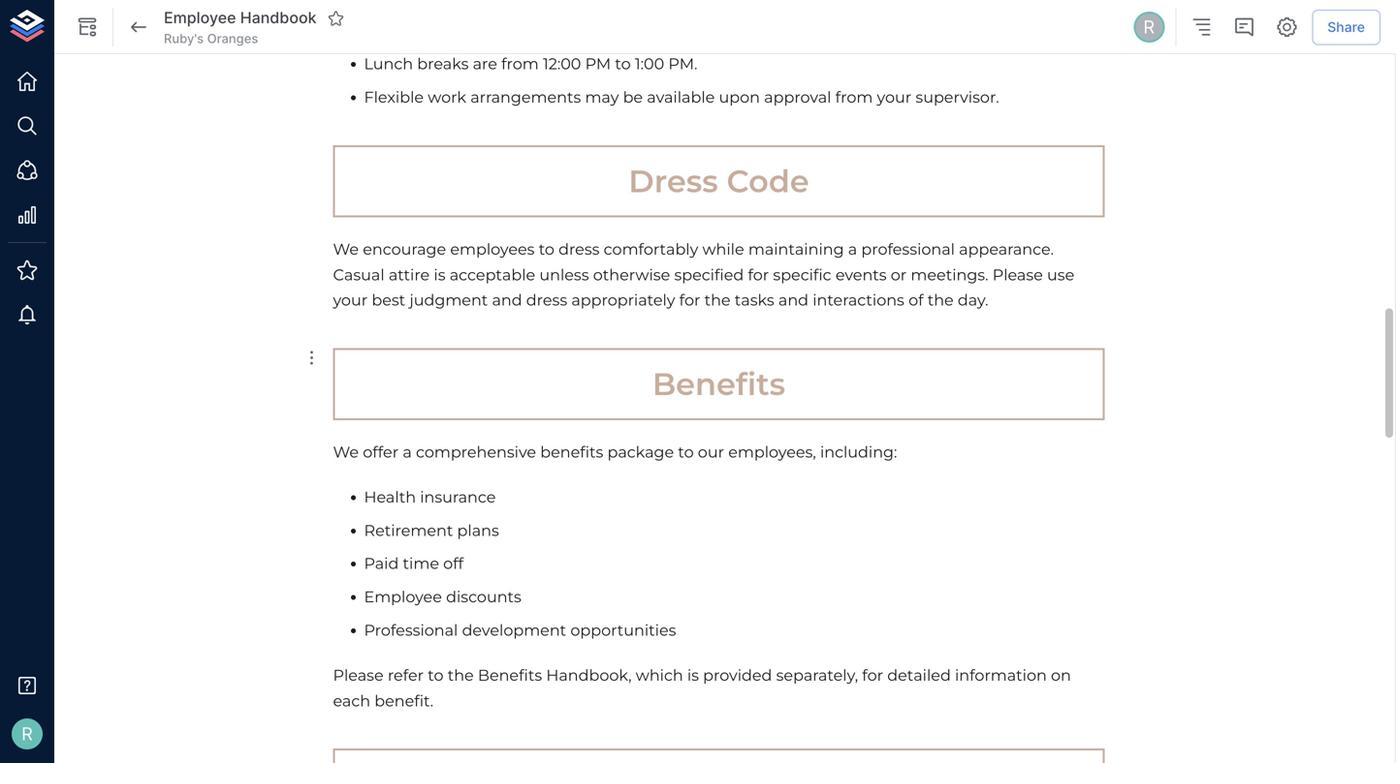 Task type: vqa. For each thing, say whether or not it's contained in the screenshot.
SIZE
no



Task type: locate. For each thing, give the bounding box(es) containing it.
please refer to the benefits handbook, which is provided separately, for detailed information on each benefit.
[[333, 666, 1075, 711]]

1 we from the top
[[333, 240, 359, 259]]

dress up unless
[[559, 240, 600, 259]]

0 horizontal spatial is
[[434, 265, 446, 284]]

1 horizontal spatial and
[[778, 291, 809, 310]]

2 horizontal spatial for
[[862, 666, 883, 685]]

1 vertical spatial your
[[333, 291, 368, 310]]

while
[[702, 240, 744, 259]]

from up arrangements
[[501, 54, 539, 73]]

1 vertical spatial is
[[687, 666, 699, 685]]

attire
[[389, 265, 430, 284]]

a
[[848, 240, 857, 259], [403, 443, 412, 462]]

separately,
[[776, 666, 858, 685]]

professional development opportunities
[[364, 621, 676, 640]]

is up judgment
[[434, 265, 446, 284]]

1 horizontal spatial benefits
[[652, 366, 785, 403]]

2 horizontal spatial the
[[928, 291, 954, 310]]

please
[[993, 265, 1043, 284], [333, 666, 384, 685]]

your
[[877, 88, 912, 107], [333, 291, 368, 310]]

0 vertical spatial from
[[501, 54, 539, 73]]

1 horizontal spatial r button
[[1131, 9, 1168, 46]]

1 horizontal spatial please
[[993, 265, 1043, 284]]

is
[[434, 265, 446, 284], [687, 666, 699, 685]]

each
[[333, 692, 370, 711]]

a right offer at bottom
[[403, 443, 412, 462]]

judgment
[[409, 291, 488, 310]]

for up tasks
[[748, 265, 769, 284]]

your inside 'we encourage employees to dress comfortably while maintaining a professional appearance. casual attire is acceptable unless otherwise specified for specific events or meetings. please use your best judgment and dress appropriately for the tasks and interactions of the day.'
[[333, 291, 368, 310]]

0 vertical spatial please
[[993, 265, 1043, 284]]

is inside please refer to the benefits handbook, which is provided separately, for detailed information on each benefit.
[[687, 666, 699, 685]]

0 horizontal spatial employee
[[164, 8, 236, 27]]

maintaining
[[748, 240, 844, 259]]

1 horizontal spatial the
[[704, 291, 731, 310]]

1 vertical spatial a
[[403, 443, 412, 462]]

your left supervisor.
[[877, 88, 912, 107]]

flexible work arrangements may be available upon approval from your supervisor.
[[364, 88, 999, 107]]

0 horizontal spatial benefits
[[478, 666, 542, 685]]

0 horizontal spatial r button
[[6, 714, 48, 756]]

detailed
[[887, 666, 951, 685]]

1 horizontal spatial for
[[748, 265, 769, 284]]

retirement
[[364, 521, 453, 540]]

2 we from the top
[[333, 443, 359, 462]]

to up unless
[[539, 240, 554, 259]]

0 horizontal spatial for
[[679, 291, 700, 310]]

the down specified
[[704, 291, 731, 310]]

we left offer at bottom
[[333, 443, 359, 462]]

1 and from the left
[[492, 291, 522, 310]]

2 vertical spatial for
[[862, 666, 883, 685]]

benefits up our
[[652, 366, 785, 403]]

0 horizontal spatial the
[[448, 666, 474, 685]]

0 vertical spatial r
[[1143, 16, 1155, 38]]

lunch breaks are from 12:00 pm to 1:00 pm.
[[364, 54, 697, 73]]

the right the 'of'
[[928, 291, 954, 310]]

0 vertical spatial for
[[748, 265, 769, 284]]

0 vertical spatial employee
[[164, 8, 236, 27]]

1 horizontal spatial is
[[687, 666, 699, 685]]

r button
[[1131, 9, 1168, 46], [6, 714, 48, 756]]

pm.
[[668, 54, 697, 73]]

0 horizontal spatial a
[[403, 443, 412, 462]]

the right refer
[[448, 666, 474, 685]]

please inside 'we encourage employees to dress comfortably while maintaining a professional appearance. casual attire is acceptable unless otherwise specified for specific events or meetings. please use your best judgment and dress appropriately for the tasks and interactions of the day.'
[[993, 265, 1043, 284]]

your down casual
[[333, 291, 368, 310]]

upon
[[719, 88, 760, 107]]

employee handbook
[[164, 8, 317, 27]]

0 horizontal spatial and
[[492, 291, 522, 310]]

1 vertical spatial we
[[333, 443, 359, 462]]

we
[[333, 240, 359, 259], [333, 443, 359, 462]]

0 horizontal spatial please
[[333, 666, 384, 685]]

we for we offer a comprehensive benefits package to our employees, including:
[[333, 443, 359, 462]]

employee up ruby's oranges
[[164, 8, 236, 27]]

please up each
[[333, 666, 384, 685]]

1 horizontal spatial employee
[[364, 588, 442, 607]]

1 horizontal spatial a
[[848, 240, 857, 259]]

a inside 'we encourage employees to dress comfortably while maintaining a professional appearance. casual attire is acceptable unless otherwise specified for specific events or meetings. please use your best judgment and dress appropriately for the tasks and interactions of the day.'
[[848, 240, 857, 259]]

we inside 'we encourage employees to dress comfortably while maintaining a professional appearance. casual attire is acceptable unless otherwise specified for specific events or meetings. please use your best judgment and dress appropriately for the tasks and interactions of the day.'
[[333, 240, 359, 259]]

please down appearance.
[[993, 265, 1043, 284]]

for left detailed
[[862, 666, 883, 685]]

0 vertical spatial a
[[848, 240, 857, 259]]

paid time off
[[364, 555, 464, 574]]

and down the specific
[[778, 291, 809, 310]]

1 vertical spatial benefits
[[478, 666, 542, 685]]

employees
[[450, 240, 535, 259]]

professional
[[364, 621, 458, 640]]

1 vertical spatial employee
[[364, 588, 442, 607]]

retirement plans
[[364, 521, 499, 540]]

benefits
[[652, 366, 785, 403], [478, 666, 542, 685]]

1 vertical spatial for
[[679, 291, 700, 310]]

0 vertical spatial r button
[[1131, 9, 1168, 46]]

to right refer
[[428, 666, 444, 685]]

the
[[704, 291, 731, 310], [928, 291, 954, 310], [448, 666, 474, 685]]

information
[[955, 666, 1047, 685]]

employee up professional
[[364, 588, 442, 607]]

for
[[748, 265, 769, 284], [679, 291, 700, 310], [862, 666, 883, 685]]

1 vertical spatial from
[[835, 88, 873, 107]]

ruby's
[[164, 31, 204, 46]]

a up events
[[848, 240, 857, 259]]

time
[[403, 555, 439, 574]]

off
[[443, 555, 464, 574]]

interactions
[[813, 291, 904, 310]]

employee
[[164, 8, 236, 27], [364, 588, 442, 607]]

events
[[836, 265, 887, 284]]

r
[[1143, 16, 1155, 38], [21, 724, 33, 745]]

1 vertical spatial r
[[21, 724, 33, 745]]

specified
[[674, 265, 744, 284]]

0 vertical spatial is
[[434, 265, 446, 284]]

specific
[[773, 265, 832, 284]]

1 vertical spatial r button
[[6, 714, 48, 756]]

handbook,
[[546, 666, 632, 685]]

is right which
[[687, 666, 699, 685]]

we up casual
[[333, 240, 359, 259]]

and
[[492, 291, 522, 310], [778, 291, 809, 310]]

dress down unless
[[526, 291, 567, 310]]

2 and from the left
[[778, 291, 809, 310]]

health insurance
[[364, 488, 496, 507]]

which
[[636, 666, 683, 685]]

for down specified
[[679, 291, 700, 310]]

professional
[[861, 240, 955, 259]]

including:
[[820, 443, 897, 462]]

to
[[615, 54, 631, 73], [539, 240, 554, 259], [678, 443, 694, 462], [428, 666, 444, 685]]

0 vertical spatial dress
[[559, 240, 600, 259]]

plans
[[457, 521, 499, 540]]

the inside please refer to the benefits handbook, which is provided separately, for detailed information on each benefit.
[[448, 666, 474, 685]]

meetings.
[[911, 265, 988, 284]]

to inside please refer to the benefits handbook, which is provided separately, for detailed information on each benefit.
[[428, 666, 444, 685]]

are
[[473, 54, 497, 73]]

1 horizontal spatial your
[[877, 88, 912, 107]]

offer
[[363, 443, 399, 462]]

lunch
[[364, 54, 413, 73]]

0 horizontal spatial from
[[501, 54, 539, 73]]

dress
[[559, 240, 600, 259], [526, 291, 567, 310]]

0 horizontal spatial your
[[333, 291, 368, 310]]

from
[[501, 54, 539, 73], [835, 88, 873, 107]]

and down acceptable
[[492, 291, 522, 310]]

of
[[909, 291, 924, 310]]

0 vertical spatial we
[[333, 240, 359, 259]]

1 vertical spatial please
[[333, 666, 384, 685]]

benefits down development
[[478, 666, 542, 685]]

from right approval
[[835, 88, 873, 107]]

approval
[[764, 88, 831, 107]]



Task type: describe. For each thing, give the bounding box(es) containing it.
we offer a comprehensive benefits package to our employees, including:
[[333, 443, 897, 462]]

benefits inside please refer to the benefits handbook, which is provided separately, for detailed information on each benefit.
[[478, 666, 542, 685]]

opportunities
[[570, 621, 676, 640]]

encourage
[[363, 240, 446, 259]]

code
[[727, 162, 809, 200]]

refer
[[388, 666, 424, 685]]

comprehensive
[[416, 443, 536, 462]]

on
[[1051, 666, 1071, 685]]

handbook
[[240, 8, 317, 27]]

oranges
[[207, 31, 258, 46]]

is inside 'we encourage employees to dress comfortably while maintaining a professional appearance. casual attire is acceptable unless otherwise specified for specific events or meetings. please use your best judgment and dress appropriately for the tasks and interactions of the day.'
[[434, 265, 446, 284]]

go back image
[[127, 16, 150, 39]]

we encourage employees to dress comfortably while maintaining a professional appearance. casual attire is acceptable unless otherwise specified for specific events or meetings. please use your best judgment and dress appropriately for the tasks and interactions of the day.
[[333, 240, 1079, 310]]

breaks
[[417, 54, 469, 73]]

comments image
[[1233, 16, 1256, 39]]

ruby's oranges
[[164, 31, 258, 46]]

share
[[1328, 19, 1365, 35]]

benefit.
[[374, 692, 433, 711]]

provided
[[703, 666, 772, 685]]

dress
[[629, 162, 718, 200]]

unless
[[539, 265, 589, 284]]

please inside please refer to the benefits handbook, which is provided separately, for detailed information on each benefit.
[[333, 666, 384, 685]]

ruby's oranges link
[[164, 30, 258, 48]]

pm
[[585, 54, 611, 73]]

table of contents image
[[1190, 16, 1213, 39]]

supervisor.
[[916, 88, 999, 107]]

discounts
[[446, 588, 521, 607]]

for inside please refer to the benefits handbook, which is provided separately, for detailed information on each benefit.
[[862, 666, 883, 685]]

may
[[585, 88, 619, 107]]

use
[[1047, 265, 1075, 284]]

health
[[364, 488, 416, 507]]

insurance
[[420, 488, 496, 507]]

to left our
[[678, 443, 694, 462]]

1 vertical spatial dress
[[526, 291, 567, 310]]

12:00
[[543, 54, 581, 73]]

day.
[[958, 291, 988, 310]]

appearance.
[[959, 240, 1054, 259]]

tasks
[[735, 291, 774, 310]]

to right pm
[[615, 54, 631, 73]]

acceptable
[[450, 265, 535, 284]]

package
[[607, 443, 674, 462]]

employee for employee discounts
[[364, 588, 442, 607]]

1 horizontal spatial from
[[835, 88, 873, 107]]

benefits
[[540, 443, 603, 462]]

1:00
[[635, 54, 664, 73]]

employees,
[[728, 443, 816, 462]]

otherwise
[[593, 265, 670, 284]]

share button
[[1312, 9, 1381, 45]]

appropriately
[[571, 291, 675, 310]]

work
[[428, 88, 466, 107]]

show wiki image
[[76, 16, 99, 39]]

we for we encourage employees to dress comfortably while maintaining a professional appearance. casual attire is acceptable unless otherwise specified for specific events or meetings. please use your best judgment and dress appropriately for the tasks and interactions of the day.
[[333, 240, 359, 259]]

to inside 'we encourage employees to dress comfortably while maintaining a professional appearance. casual attire is acceptable unless otherwise specified for specific events or meetings. please use your best judgment and dress appropriately for the tasks and interactions of the day.'
[[539, 240, 554, 259]]

our
[[698, 443, 724, 462]]

or
[[891, 265, 907, 284]]

arrangements
[[470, 88, 581, 107]]

employee discounts
[[364, 588, 521, 607]]

0 vertical spatial benefits
[[652, 366, 785, 403]]

be
[[623, 88, 643, 107]]

dress code
[[629, 162, 809, 200]]

best
[[372, 291, 405, 310]]

employee for employee handbook
[[164, 8, 236, 27]]

casual
[[333, 265, 385, 284]]

comfortably
[[604, 240, 698, 259]]

available
[[647, 88, 715, 107]]

favorite image
[[327, 10, 345, 27]]

development
[[462, 621, 566, 640]]

0 horizontal spatial r
[[21, 724, 33, 745]]

settings image
[[1275, 16, 1298, 39]]

1 horizontal spatial r
[[1143, 16, 1155, 38]]

0 vertical spatial your
[[877, 88, 912, 107]]

flexible
[[364, 88, 424, 107]]

paid
[[364, 555, 399, 574]]



